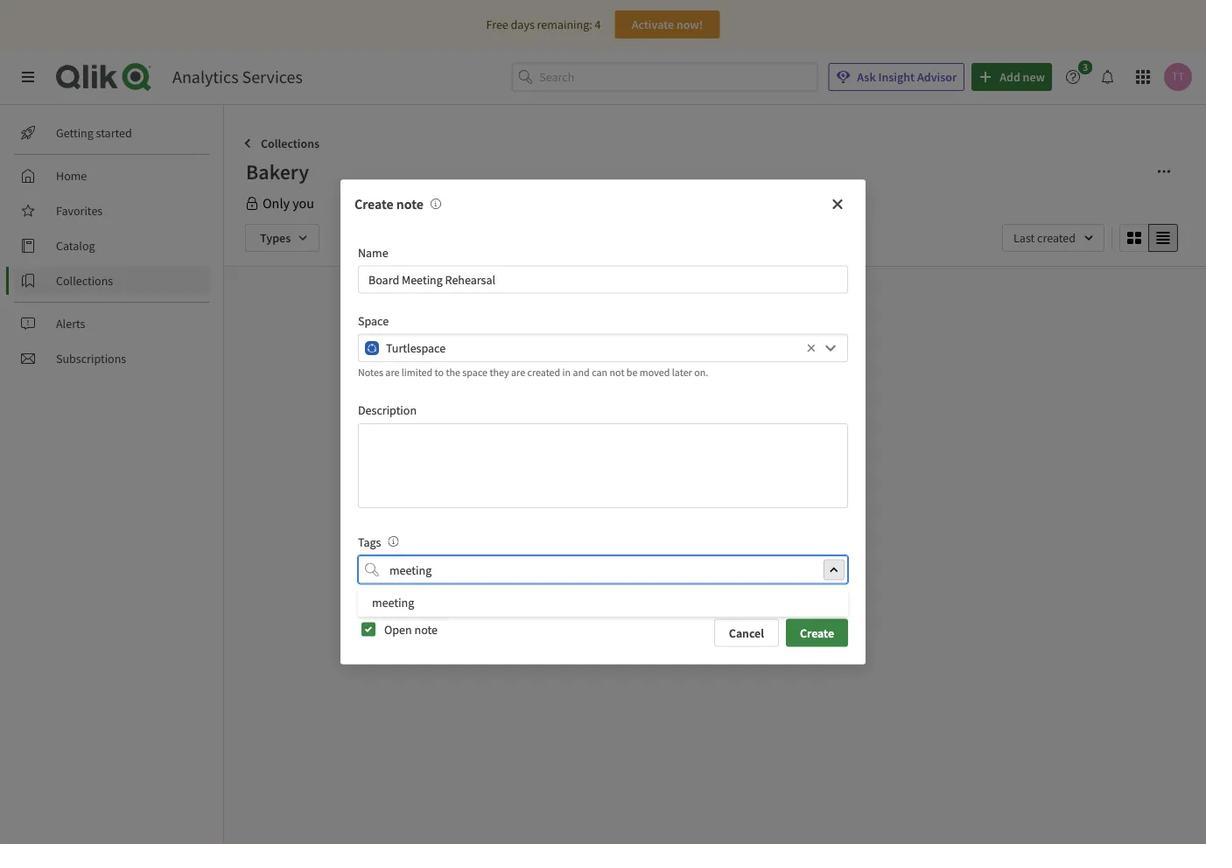 Task type: locate. For each thing, give the bounding box(es) containing it.
create right cancel button
[[800, 626, 834, 641]]

Name text field
[[358, 266, 848, 294]]

space
[[358, 313, 389, 329]]

0 horizontal spatial are
[[386, 366, 400, 380]]

analytics services
[[172, 66, 303, 88]]

alerts
[[56, 316, 85, 332]]

moved
[[640, 366, 670, 380]]

None field
[[358, 556, 848, 585]]

services
[[242, 66, 303, 88]]

tags
[[358, 535, 381, 551]]

create
[[355, 196, 394, 213], [800, 626, 834, 641]]

close sidebar menu image
[[21, 70, 35, 84]]

in
[[563, 366, 571, 380]]

1 horizontal spatial collections link
[[238, 130, 327, 158]]

search image
[[365, 563, 379, 577]]

create inside create button
[[800, 626, 834, 641]]

free days remaining: 4
[[486, 17, 601, 32]]

analytics services element
[[172, 66, 303, 88]]

0 vertical spatial search text field
[[540, 63, 818, 91]]

days
[[511, 17, 535, 32]]

collections link up "bakery"
[[238, 130, 327, 158]]

activate
[[632, 17, 674, 32]]

the
[[446, 366, 460, 380]]

limited
[[402, 366, 433, 380]]

2 are from the left
[[511, 366, 525, 380]]

navigation pane element
[[0, 112, 223, 380]]

1 vertical spatial note
[[415, 622, 438, 638]]

collections
[[261, 136, 320, 151], [56, 273, 113, 289]]

0 vertical spatial collections link
[[238, 130, 327, 158]]

no
[[676, 407, 693, 425]]

only
[[263, 194, 290, 212]]

note left record and discuss insights with others using notes icon
[[396, 196, 424, 213]]

space
[[463, 366, 488, 380]]

note
[[396, 196, 424, 213], [415, 622, 438, 638]]

0 vertical spatial collections
[[261, 136, 320, 151]]

create for create note
[[355, 196, 394, 213]]

collections down catalog
[[56, 273, 113, 289]]

are right they at the top of the page
[[511, 366, 525, 380]]

1 vertical spatial collections link
[[14, 267, 210, 295]]

results
[[696, 407, 737, 425]]

activate now! link
[[615, 11, 720, 39]]

are
[[386, 366, 400, 380], [511, 366, 525, 380]]

1 horizontal spatial collections
[[261, 136, 320, 151]]

bakery button
[[245, 158, 1143, 186], [245, 158, 1143, 186]]

Space text field
[[386, 334, 803, 363]]

on.
[[694, 366, 708, 380]]

subscriptions
[[56, 351, 126, 367]]

started
[[96, 125, 132, 141]]

0 horizontal spatial collections link
[[14, 267, 210, 295]]

1 horizontal spatial create
[[800, 626, 834, 641]]

open note
[[384, 622, 438, 638]]

start typing a tag name. select an existing tag or create a new tag by pressing enter or comma. press backspace to remove a tag. image
[[388, 537, 399, 547]]

note for open note
[[415, 622, 438, 638]]

note right open at the left bottom
[[415, 622, 438, 638]]

1 vertical spatial search text field
[[386, 556, 848, 585]]

1 horizontal spatial are
[[511, 366, 525, 380]]

ask insight advisor
[[857, 69, 957, 85]]

1 vertical spatial create
[[800, 626, 834, 641]]

ask insight advisor button
[[828, 63, 965, 91]]

create for create
[[800, 626, 834, 641]]

they
[[490, 366, 509, 380]]

alerts link
[[14, 310, 210, 338]]

getting started link
[[14, 119, 210, 147]]

home
[[56, 168, 87, 184]]

1 vertical spatial collections
[[56, 273, 113, 289]]

searchbar element
[[512, 63, 818, 91]]

bakery
[[246, 158, 309, 185]]

notes are limited to the space they are created in and can not be moved later on.
[[358, 366, 708, 380]]

only you
[[263, 194, 314, 212]]

filters region
[[242, 221, 1182, 256]]

create up name
[[355, 196, 394, 213]]

favorites link
[[14, 197, 210, 225]]

getting started
[[56, 125, 132, 141]]

create note
[[355, 196, 424, 213]]

0 vertical spatial create
[[355, 196, 394, 213]]

0 horizontal spatial create
[[355, 196, 394, 213]]

no results found
[[676, 407, 775, 425]]

0 horizontal spatial collections
[[56, 273, 113, 289]]

collections up "bakery"
[[261, 136, 320, 151]]

are right notes
[[386, 366, 400, 380]]

0 vertical spatial note
[[396, 196, 424, 213]]

ask
[[857, 69, 876, 85]]

collections link
[[238, 130, 327, 158], [14, 267, 210, 295]]

can
[[592, 366, 608, 380]]

Search text field
[[540, 63, 818, 91], [386, 556, 848, 585]]

collections link down catalog link
[[14, 267, 210, 295]]



Task type: describe. For each thing, give the bounding box(es) containing it.
getting
[[56, 125, 93, 141]]

remaining:
[[537, 17, 592, 32]]

not
[[610, 366, 625, 380]]

collections link inside navigation pane element
[[14, 267, 210, 295]]

open
[[384, 622, 412, 638]]

advisor
[[917, 69, 957, 85]]

1 are from the left
[[386, 366, 400, 380]]

you
[[293, 194, 314, 212]]

home link
[[14, 162, 210, 190]]

name
[[358, 245, 388, 260]]

4
[[595, 17, 601, 32]]

search element
[[365, 563, 379, 577]]

favorites
[[56, 203, 103, 219]]

start typing a tag name. select an existing tag or create a new tag by pressing enter or comma. press backspace to remove a tag. tooltip
[[381, 535, 399, 551]]

catalog link
[[14, 232, 210, 260]]

found
[[740, 407, 775, 425]]

created
[[527, 366, 560, 380]]

last created image
[[1002, 224, 1105, 252]]

be
[[627, 366, 638, 380]]

record and discuss insights with others using notes image
[[431, 199, 441, 209]]

collections inside navigation pane element
[[56, 273, 113, 289]]

create button
[[786, 620, 848, 648]]

switch view group
[[1120, 224, 1178, 252]]

now!
[[677, 17, 703, 32]]

analytics
[[172, 66, 239, 88]]

subscriptions link
[[14, 345, 210, 373]]

meeting
[[372, 595, 414, 611]]

create note dialog
[[341, 180, 866, 665]]

to
[[435, 366, 444, 380]]

free
[[486, 17, 508, 32]]

insight
[[879, 69, 915, 85]]

later
[[672, 366, 692, 380]]

cancel
[[729, 626, 764, 641]]

activate now!
[[632, 17, 703, 32]]

catalog
[[56, 238, 95, 254]]

Description text field
[[358, 424, 848, 509]]

notes
[[358, 366, 383, 380]]

and
[[573, 366, 590, 380]]

description
[[358, 403, 417, 419]]

none field inside create note dialog
[[358, 556, 848, 585]]

record and discuss insights with others using notes tooltip
[[424, 196, 441, 213]]

note for create note
[[396, 196, 424, 213]]

cancel button
[[714, 620, 779, 648]]



Task type: vqa. For each thing, say whether or not it's contained in the screenshot.
Cancel button
yes



